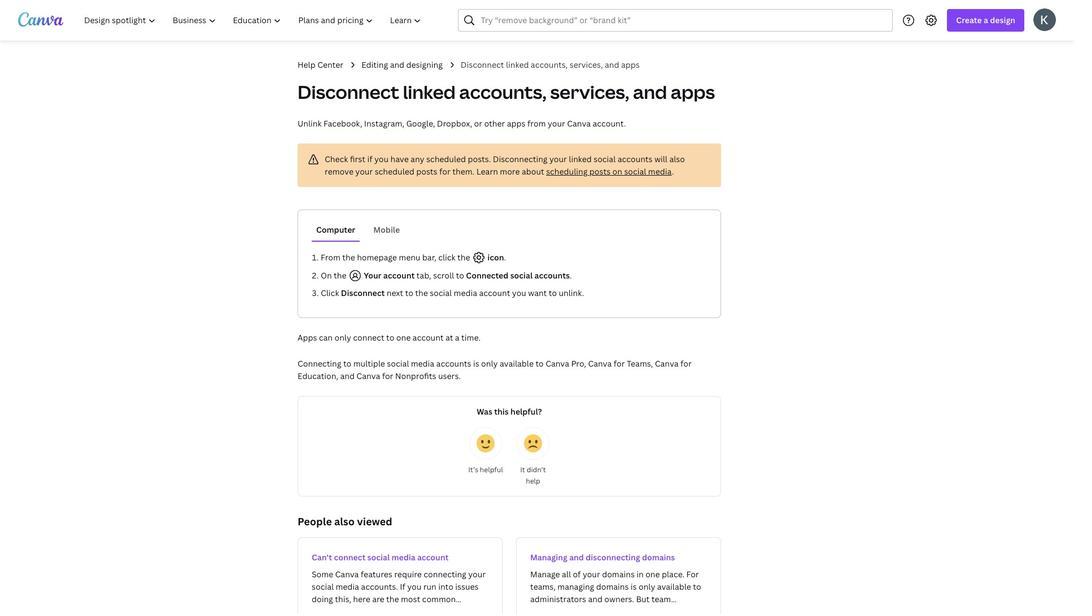 Task type: describe. For each thing, give the bounding box(es) containing it.
more
[[500, 166, 520, 177]]

connecting to multiple social media accounts is only available to canva pro, canva for teams, canva for education, and canva for nonprofits users.
[[298, 358, 692, 381]]

education,
[[298, 371, 339, 381]]

domains
[[642, 552, 675, 563]]

it
[[521, 465, 525, 475]]

to right the next
[[405, 288, 414, 298]]

1 horizontal spatial you
[[512, 288, 527, 298]]

computer button
[[312, 219, 360, 241]]

nonprofits
[[395, 371, 437, 381]]

social inside 'check first if you have any scheduled posts. disconnecting your linked social accounts will also remove your scheduled posts for them. learn more about'
[[594, 154, 616, 164]]

and inside connecting to multiple social media accounts is only available to canva pro, canva for teams, canva for education, and canva for nonprofits users.
[[340, 371, 355, 381]]

you inside 'check first if you have any scheduled posts. disconnecting your linked social accounts will also remove your scheduled posts for them. learn more about'
[[375, 154, 389, 164]]

2 vertical spatial disconnect
[[341, 288, 385, 298]]

posts.
[[468, 154, 491, 164]]

media down connected
[[454, 288, 478, 298]]

create a design button
[[948, 9, 1025, 32]]

bar,
[[423, 252, 437, 263]]

for inside 'check first if you have any scheduled posts. disconnecting your linked social accounts will also remove your scheduled posts for them. learn more about'
[[440, 166, 451, 177]]

create a design
[[957, 15, 1016, 25]]

connected
[[466, 270, 509, 281]]

if
[[368, 154, 373, 164]]

😔 image
[[524, 435, 543, 453]]

social right on
[[625, 166, 647, 177]]

next
[[387, 288, 404, 298]]

managing
[[531, 552, 568, 563]]

scheduling
[[547, 166, 588, 177]]

instagram,
[[364, 118, 405, 129]]

scroll
[[433, 270, 454, 281]]

can't connect social media account link
[[298, 537, 503, 614]]

at
[[446, 332, 453, 343]]

unlink.
[[559, 288, 585, 298]]

canva left account.
[[568, 118, 591, 129]]

people also viewed
[[298, 515, 393, 528]]

editing and designing link
[[362, 59, 443, 71]]

tab, scroll to connected social accounts .
[[417, 270, 572, 281]]

linked inside 'check first if you have any scheduled posts. disconnecting your linked social accounts will also remove your scheduled posts for them. learn more about'
[[569, 154, 592, 164]]

want
[[529, 288, 547, 298]]

1 vertical spatial a
[[455, 332, 460, 343]]

time.
[[462, 332, 481, 343]]

didn't
[[527, 465, 546, 475]]

to right want
[[549, 288, 557, 298]]

0 vertical spatial disconnect linked accounts, services, and apps
[[461, 59, 640, 70]]

center
[[318, 59, 344, 70]]

the right on
[[334, 270, 347, 281]]

homepage
[[357, 252, 397, 263]]

available
[[500, 358, 534, 369]]

to right available in the bottom of the page
[[536, 358, 544, 369]]

0 horizontal spatial only
[[335, 332, 351, 343]]

from
[[528, 118, 546, 129]]

was
[[477, 406, 493, 417]]

managing and disconnecting domains link
[[517, 537, 722, 614]]

account inside the can't connect social media account link
[[418, 552, 449, 563]]

for right "teams,"
[[681, 358, 692, 369]]

remove
[[325, 166, 354, 177]]

multiple
[[354, 358, 385, 369]]

or
[[474, 118, 483, 129]]

helpful
[[480, 465, 503, 475]]

it's helpful
[[469, 465, 503, 475]]

help center
[[298, 59, 344, 70]]

1 vertical spatial services,
[[551, 80, 630, 104]]

to right scroll
[[456, 270, 464, 281]]

the right from
[[343, 252, 355, 263]]

media inside connecting to multiple social media accounts is only available to canva pro, canva for teams, canva for education, and canva for nonprofits users.
[[411, 358, 435, 369]]

can't connect social media account
[[312, 552, 449, 563]]

0 vertical spatial disconnect
[[461, 59, 504, 70]]

0 horizontal spatial also
[[335, 515, 355, 528]]

helpful?
[[511, 406, 542, 417]]

check first if you have any scheduled posts. disconnecting your linked social accounts will also remove your scheduled posts for them. learn more about
[[325, 154, 685, 177]]

account.
[[593, 118, 626, 129]]

disconnect linked accounts, services, and apps link
[[461, 59, 640, 71]]

your
[[364, 270, 382, 281]]

facebook,
[[324, 118, 362, 129]]

media inside the can't connect social media account link
[[392, 552, 416, 563]]

0 vertical spatial .
[[672, 166, 674, 177]]

social down scroll
[[430, 288, 452, 298]]

viewed
[[357, 515, 393, 528]]

the right click
[[458, 252, 470, 263]]

🙂 image
[[477, 435, 495, 453]]

disconnecting
[[586, 552, 641, 563]]

help
[[298, 59, 316, 70]]

to left multiple
[[344, 358, 352, 369]]

apps can only connect to one account at a time.
[[298, 332, 481, 343]]

help
[[526, 476, 541, 486]]

1 vertical spatial accounts,
[[460, 80, 547, 104]]

about
[[522, 166, 545, 177]]

help center link
[[298, 59, 344, 71]]

google,
[[407, 118, 435, 129]]

users.
[[439, 371, 461, 381]]

media down will
[[649, 166, 672, 177]]

1 vertical spatial apps
[[671, 80, 716, 104]]

2 vertical spatial .
[[570, 270, 572, 281]]

linked inside disconnect linked accounts, services, and apps link
[[506, 59, 529, 70]]

your account
[[362, 270, 417, 281]]

accounts, inside disconnect linked accounts, services, and apps link
[[531, 59, 568, 70]]

Try "remove background" or "brand kit" search field
[[481, 10, 886, 31]]

0 horizontal spatial .
[[504, 252, 506, 263]]

it's
[[469, 465, 479, 475]]

first
[[350, 154, 366, 164]]

is
[[474, 358, 480, 369]]

this
[[495, 406, 509, 417]]

accounts inside 'check first if you have any scheduled posts. disconnecting your linked social accounts will also remove your scheduled posts for them. learn more about'
[[618, 154, 653, 164]]

them.
[[453, 166, 475, 177]]

0 horizontal spatial apps
[[507, 118, 526, 129]]

computer
[[316, 224, 356, 235]]

it didn't help
[[521, 465, 546, 486]]

also inside 'check first if you have any scheduled posts. disconnecting your linked social accounts will also remove your scheduled posts for them. learn more about'
[[670, 154, 685, 164]]

a inside dropdown button
[[984, 15, 989, 25]]

learn
[[477, 166, 498, 177]]



Task type: vqa. For each thing, say whether or not it's contained in the screenshot.
TIME-
no



Task type: locate. For each thing, give the bounding box(es) containing it.
mobile
[[374, 224, 400, 235]]

posts left on
[[590, 166, 611, 177]]

unlink facebook, instagram, google, dropbox, or other apps from your canva account.
[[298, 118, 626, 129]]

2 posts from the left
[[590, 166, 611, 177]]

media
[[649, 166, 672, 177], [454, 288, 478, 298], [411, 358, 435, 369], [392, 552, 416, 563]]

0 horizontal spatial scheduled
[[375, 166, 415, 177]]

0 horizontal spatial posts
[[417, 166, 438, 177]]

canva right "teams,"
[[655, 358, 679, 369]]

to left one
[[387, 332, 395, 343]]

menu
[[399, 252, 421, 263]]

2 vertical spatial accounts
[[437, 358, 472, 369]]

on
[[321, 270, 332, 281]]

services, inside disconnect linked accounts, services, and apps link
[[570, 59, 603, 70]]

create
[[957, 15, 983, 25]]

your up the scheduling
[[550, 154, 567, 164]]

. up 'unlink.'
[[570, 270, 572, 281]]

and
[[390, 59, 405, 70], [605, 59, 620, 70], [634, 80, 668, 104], [340, 371, 355, 381], [570, 552, 584, 563]]

disconnecting
[[493, 154, 548, 164]]

1 horizontal spatial scheduled
[[427, 154, 466, 164]]

0 vertical spatial apps
[[622, 59, 640, 70]]

accounts up the users.
[[437, 358, 472, 369]]

to
[[456, 270, 464, 281], [405, 288, 414, 298], [549, 288, 557, 298], [387, 332, 395, 343], [344, 358, 352, 369], [536, 358, 544, 369]]

scheduled up them.
[[427, 154, 466, 164]]

1 vertical spatial also
[[335, 515, 355, 528]]

dropbox,
[[437, 118, 473, 129]]

canva down multiple
[[357, 371, 380, 381]]

2 horizontal spatial accounts
[[618, 154, 653, 164]]

1 vertical spatial disconnect
[[298, 80, 399, 104]]

2 vertical spatial your
[[356, 166, 373, 177]]

1 vertical spatial .
[[504, 252, 506, 263]]

only right is
[[482, 358, 498, 369]]

1 vertical spatial your
[[550, 154, 567, 164]]

0 vertical spatial linked
[[506, 59, 529, 70]]

1 horizontal spatial linked
[[506, 59, 529, 70]]

1 horizontal spatial apps
[[622, 59, 640, 70]]

was this helpful?
[[477, 406, 542, 417]]

your down if
[[356, 166, 373, 177]]

accounts for .
[[535, 270, 570, 281]]

one
[[397, 332, 411, 343]]

1 vertical spatial connect
[[334, 552, 366, 563]]

media down viewed
[[392, 552, 416, 563]]

for left them.
[[440, 166, 451, 177]]

media up nonprofits at left
[[411, 358, 435, 369]]

1 vertical spatial only
[[482, 358, 498, 369]]

0 vertical spatial services,
[[570, 59, 603, 70]]

0 vertical spatial connect
[[353, 332, 385, 343]]

accounts,
[[531, 59, 568, 70], [460, 80, 547, 104]]

1 horizontal spatial a
[[984, 15, 989, 25]]

0 horizontal spatial you
[[375, 154, 389, 164]]

managing and disconnecting domains
[[531, 552, 675, 563]]

editing and designing
[[362, 59, 443, 70]]

2 horizontal spatial apps
[[671, 80, 716, 104]]

2 horizontal spatial .
[[672, 166, 674, 177]]

on
[[613, 166, 623, 177]]

you left want
[[512, 288, 527, 298]]

accounts inside connecting to multiple social media accounts is only available to canva pro, canva for teams, canva for education, and canva for nonprofits users.
[[437, 358, 472, 369]]

your for disconnecting
[[550, 154, 567, 164]]

pro,
[[572, 358, 587, 369]]

apps
[[298, 332, 317, 343]]

only
[[335, 332, 351, 343], [482, 358, 498, 369]]

icon
[[486, 252, 504, 263]]

you right if
[[375, 154, 389, 164]]

0 vertical spatial also
[[670, 154, 685, 164]]

check
[[325, 154, 348, 164]]

1 posts from the left
[[417, 166, 438, 177]]

0 horizontal spatial a
[[455, 332, 460, 343]]

apps
[[622, 59, 640, 70], [671, 80, 716, 104], [507, 118, 526, 129]]

accounts up on
[[618, 154, 653, 164]]

posts
[[417, 166, 438, 177], [590, 166, 611, 177]]

0 vertical spatial a
[[984, 15, 989, 25]]

1 vertical spatial accounts
[[535, 270, 570, 281]]

your for from
[[548, 118, 566, 129]]

0 vertical spatial accounts
[[618, 154, 653, 164]]

on the
[[321, 270, 349, 281]]

0 vertical spatial scheduled
[[427, 154, 466, 164]]

1 vertical spatial linked
[[403, 80, 456, 104]]

for left "teams,"
[[614, 358, 625, 369]]

.
[[672, 166, 674, 177], [504, 252, 506, 263], [570, 270, 572, 281]]

connect up multiple
[[353, 332, 385, 343]]

accounts
[[618, 154, 653, 164], [535, 270, 570, 281], [437, 358, 472, 369]]

. right on
[[672, 166, 674, 177]]

0 vertical spatial accounts,
[[531, 59, 568, 70]]

will
[[655, 154, 668, 164]]

your
[[548, 118, 566, 129], [550, 154, 567, 164], [356, 166, 373, 177]]

social up scheduling posts on social media link on the right of page
[[594, 154, 616, 164]]

. up tab, scroll to connected social accounts .
[[504, 252, 506, 263]]

1 vertical spatial scheduled
[[375, 166, 415, 177]]

click
[[321, 288, 339, 298]]

0 vertical spatial only
[[335, 332, 351, 343]]

scheduling posts on social media link
[[547, 166, 672, 177]]

only right the "can"
[[335, 332, 351, 343]]

1 horizontal spatial also
[[670, 154, 685, 164]]

for down multiple
[[382, 371, 394, 381]]

canva left pro,
[[546, 358, 570, 369]]

accounts up want
[[535, 270, 570, 281]]

accounts for is
[[437, 358, 472, 369]]

0 vertical spatial your
[[548, 118, 566, 129]]

editing
[[362, 59, 388, 70]]

any
[[411, 154, 425, 164]]

people
[[298, 515, 332, 528]]

social up nonprofits at left
[[387, 358, 409, 369]]

1 vertical spatial you
[[512, 288, 527, 298]]

0 horizontal spatial accounts
[[437, 358, 472, 369]]

0 horizontal spatial linked
[[403, 80, 456, 104]]

from the homepage menu bar, click the
[[321, 252, 472, 263]]

2 vertical spatial linked
[[569, 154, 592, 164]]

1 horizontal spatial accounts
[[535, 270, 570, 281]]

disconnect
[[461, 59, 504, 70], [298, 80, 399, 104], [341, 288, 385, 298]]

you
[[375, 154, 389, 164], [512, 288, 527, 298]]

tab,
[[417, 270, 431, 281]]

for
[[440, 166, 451, 177], [614, 358, 625, 369], [681, 358, 692, 369], [382, 371, 394, 381]]

teams,
[[627, 358, 653, 369]]

social up want
[[511, 270, 533, 281]]

social down viewed
[[368, 552, 390, 563]]

click
[[439, 252, 456, 263]]

kendall parks image
[[1034, 8, 1057, 31]]

1 horizontal spatial only
[[482, 358, 498, 369]]

top level navigation element
[[77, 9, 431, 32]]

also
[[670, 154, 685, 164], [335, 515, 355, 528]]

2 vertical spatial apps
[[507, 118, 526, 129]]

the down tab,
[[416, 288, 428, 298]]

scheduling posts on social media .
[[547, 166, 674, 177]]

scheduled down have
[[375, 166, 415, 177]]

canva
[[568, 118, 591, 129], [546, 358, 570, 369], [589, 358, 612, 369], [655, 358, 679, 369], [357, 371, 380, 381]]

can
[[319, 332, 333, 343]]

social inside connecting to multiple social media accounts is only available to canva pro, canva for teams, canva for education, and canva for nonprofits users.
[[387, 358, 409, 369]]

have
[[391, 154, 409, 164]]

also right people on the bottom left of page
[[335, 515, 355, 528]]

1 horizontal spatial posts
[[590, 166, 611, 177]]

connect right can't
[[334, 552, 366, 563]]

posts down any
[[417, 166, 438, 177]]

mobile button
[[369, 219, 405, 241]]

linked
[[506, 59, 529, 70], [403, 80, 456, 104], [569, 154, 592, 164]]

design
[[991, 15, 1016, 25]]

a left design
[[984, 15, 989, 25]]

canva right pro,
[[589, 358, 612, 369]]

0 vertical spatial you
[[375, 154, 389, 164]]

also right will
[[670, 154, 685, 164]]

1 vertical spatial disconnect linked accounts, services, and apps
[[298, 80, 716, 104]]

unlink
[[298, 118, 322, 129]]

only inside connecting to multiple social media accounts is only available to canva pro, canva for teams, canva for education, and canva for nonprofits users.
[[482, 358, 498, 369]]

1 horizontal spatial .
[[570, 270, 572, 281]]

from
[[321, 252, 341, 263]]

posts inside 'check first if you have any scheduled posts. disconnecting your linked social accounts will also remove your scheduled posts for them. learn more about'
[[417, 166, 438, 177]]

your right from
[[548, 118, 566, 129]]

designing
[[407, 59, 443, 70]]

2 horizontal spatial linked
[[569, 154, 592, 164]]

a right at at left
[[455, 332, 460, 343]]

other
[[485, 118, 505, 129]]

disconnect linked accounts, services, and apps
[[461, 59, 640, 70], [298, 80, 716, 104]]

click disconnect next to the social media account you want to unlink.
[[321, 288, 585, 298]]

connecting
[[298, 358, 342, 369]]



